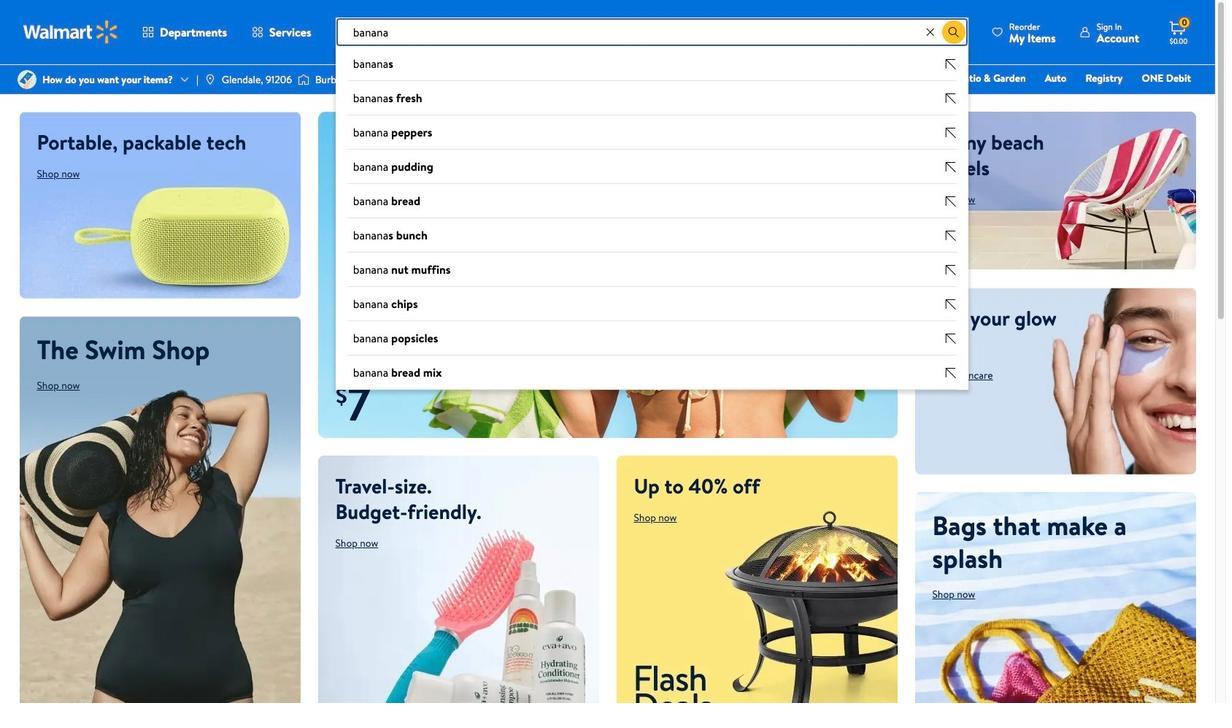 Task type: vqa. For each thing, say whether or not it's contained in the screenshot.
the | 92071
no



Task type: locate. For each thing, give the bounding box(es) containing it.
update query to banana chips image
[[945, 298, 957, 310]]

 image
[[18, 70, 37, 89]]

search icon image
[[948, 26, 960, 38]]

update query to banana bread mix image
[[945, 367, 957, 379]]

update query to banana peppers image
[[945, 127, 957, 139]]

update query to banana pudding image
[[945, 161, 957, 173]]

0 horizontal spatial  image
[[204, 74, 216, 85]]

update query to bananas fresh image
[[945, 93, 957, 104]]

 image
[[298, 72, 310, 87], [204, 74, 216, 85]]

group
[[336, 47, 969, 390]]

Search search field
[[336, 18, 969, 47]]



Task type: describe. For each thing, give the bounding box(es) containing it.
1 horizontal spatial  image
[[298, 72, 310, 87]]

Walmart Site-Wide search field
[[336, 18, 969, 390]]

clear search field text image
[[925, 26, 937, 38]]

update query to banana nut muffins image
[[945, 264, 957, 276]]

update query to banana bread image
[[945, 196, 957, 207]]

update query to bananas image
[[945, 58, 957, 70]]

walmart image
[[23, 20, 118, 44]]

update query to bananas bunch image
[[945, 230, 957, 242]]

update query to banana popsicles image
[[945, 333, 957, 344]]



